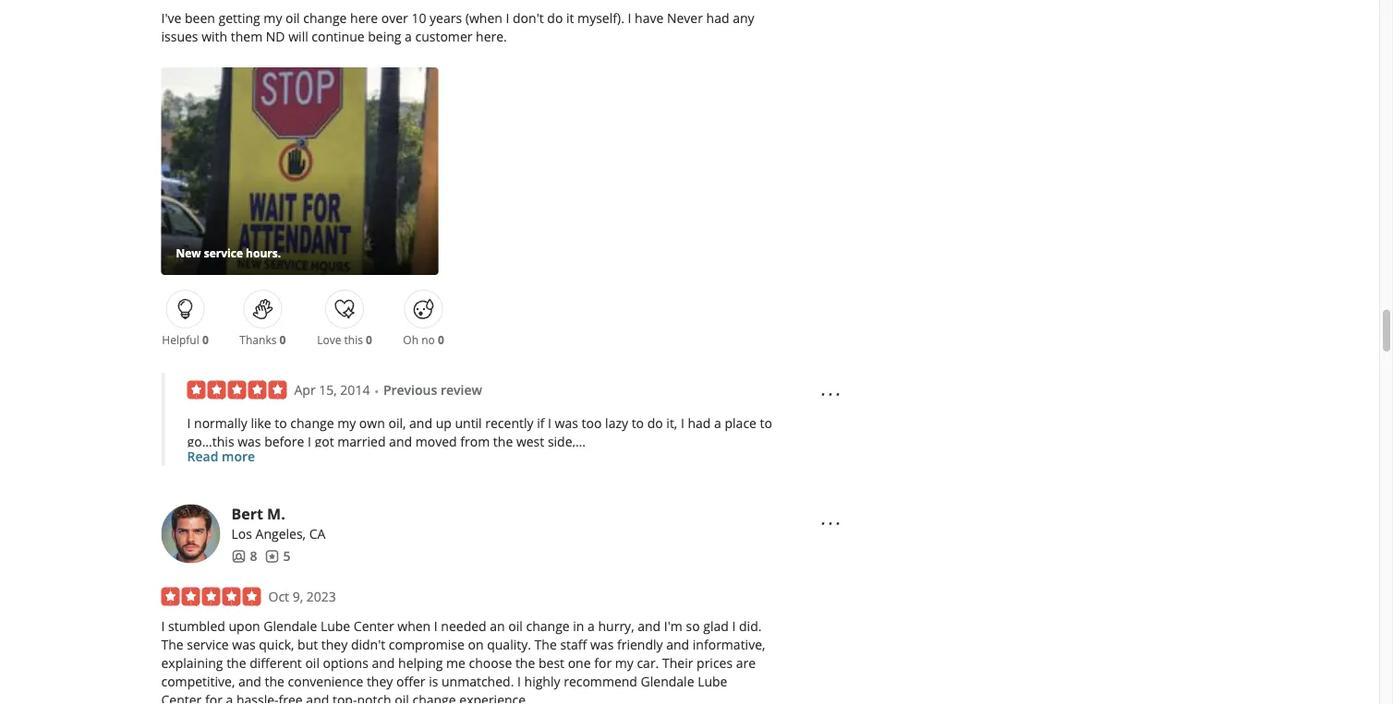Task type: vqa. For each thing, say whether or not it's contained in the screenshot.
i
yes



Task type: describe. For each thing, give the bounding box(es) containing it.
on inside i was very impressed with the work, and speediness.  i also asked for a quote on a separate issue i have with my ac unit, and was given a very reasonable price.
[[650, 674, 665, 691]]

were
[[421, 563, 450, 580]]

this
[[344, 333, 363, 348]]

oct 9, 2023
[[268, 589, 336, 606]]

was down the upon
[[232, 637, 256, 654]]

i stumbled upon glendale lube center when i needed an oil change in a hurry, and i'm so glad i did. the service was quick, but they didn't compromise on quality. the staff was friendly and informative, explaining the different oil options and helping me choose the best one for my car. their prices are competitive, and the convenience they offer is unmatched. i highly recommend glendale lube center for a hassle-free and top-notch oil change experience.
[[161, 618, 765, 705]]

me
[[446, 655, 466, 673]]

my inside upon first arriving, i noticed the location is fairly small and i almost drove past it.  note to self, north west corner.  when i had arrived there were about 6 cars ahead of me, and my car was serviced within 30 minutes...wow that is pretty fast.
[[640, 563, 659, 580]]

love
[[317, 333, 341, 348]]

offer
[[396, 674, 426, 691]]

moved
[[416, 433, 457, 451]]

issues
[[161, 27, 198, 45]]

got
[[315, 433, 334, 451]]

was up side,
[[555, 415, 578, 433]]

15,
[[319, 382, 337, 399]]

speediness.
[[432, 674, 502, 691]]

i up the go...this at the bottom left
[[187, 415, 191, 433]]

service
[[187, 637, 229, 654]]

past
[[630, 544, 656, 562]]

had inside 'this was my first time at glendale lube, though my wife has been a loyal customer for many years now.  she suggest i come here and check them out as my car had passed that beautiful 3k mile mark,'
[[553, 489, 576, 506]]

she
[[220, 489, 242, 506]]

ahead
[[531, 563, 569, 580]]

is inside "i stumbled upon glendale lube center when i needed an oil change in a hurry, and i'm so glad i did. the service was quick, but they didn't compromise on quality. the staff was friendly and informative, explaining the different oil options and helping me choose the best one for my car. their prices are competitive, and the convenience they offer is unmatched. i highly recommend glendale lube center for a hassle-free and top-notch oil change experience."
[[429, 674, 438, 691]]

read
[[187, 448, 218, 466]]

had inside the i've been getting my oil change here over 10 years (when i don't do it myself). i have never had any issues with them nd will continue being a customer here.
[[706, 9, 729, 26]]

my up suggest
[[242, 470, 260, 488]]

myself).
[[578, 9, 624, 26]]

was inside 'this was my first time at glendale lube, though my wife has been a loyal customer for many years now.  she suggest i come here and check them out as my car had passed that beautiful 3k mile mark,'
[[215, 470, 238, 488]]

when
[[398, 618, 431, 636]]

was down the pressure,
[[590, 637, 614, 654]]

had inside while they did my oil change, i noticed they also checked my tire pressure, air filter (which i had already bought a new one though not installed yet), brakes, coolant levels, and differential.
[[737, 618, 760, 636]]

change down offer
[[413, 692, 456, 705]]

i left got
[[308, 433, 311, 451]]

i down explaining
[[187, 674, 191, 691]]

car inside upon first arriving, i noticed the location is fairly small and i almost drove past it.  note to self, north west corner.  when i had arrived there were about 6 cars ahead of me, and my car was serviced within 30 minutes...wow that is pretty fast.
[[662, 563, 681, 580]]

2 the from the left
[[535, 637, 557, 654]]

not
[[394, 637, 414, 654]]

i've been getting my oil change here over 10 years (when i don't do it myself). i have never had any issues with them nd will continue being a customer here.
[[161, 9, 755, 45]]

0 vertical spatial is
[[433, 544, 442, 562]]

customer inside 'this was my first time at glendale lube, though my wife has been a loyal customer for many years now.  she suggest i come here and check them out as my car had passed that beautiful 3k mile mark,'
[[627, 470, 684, 488]]

30
[[228, 581, 242, 599]]

on inside "i stumbled upon glendale lube center when i needed an oil change in a hurry, and i'm so glad i did. the service was quick, but they didn't compromise on quality. the staff was friendly and informative, explaining the different oil options and helping me choose the best one for my car. their prices are competitive, and the convenience they offer is unmatched. i highly recommend glendale lube center for a hassle-free and top-notch oil change experience."
[[468, 637, 484, 654]]

in
[[573, 618, 584, 636]]

car inside 'this was my first time at glendale lube, though my wife has been a loyal customer for many years now.  she suggest i come here and check them out as my car had passed that beautiful 3k mile mark,'
[[531, 489, 550, 506]]

a inside 'this was my first time at glendale lube, though my wife has been a loyal customer for many years now.  she suggest i come here and check them out as my car had passed that beautiful 3k mile mark,'
[[585, 470, 592, 488]]

but
[[298, 637, 318, 654]]

and inside 'this was my first time at glendale lube, though my wife has been a loyal customer for many years now.  she suggest i come here and check them out as my car had passed that beautiful 3k mile mark,'
[[370, 489, 393, 506]]

2014
[[340, 382, 370, 399]]

photo of bert m. image
[[161, 505, 220, 564]]

given
[[374, 692, 406, 705]]

oil down offer
[[395, 692, 409, 705]]

competitive,
[[161, 674, 235, 691]]

out
[[469, 489, 489, 506]]

i up ahead
[[541, 544, 544, 562]]

bert
[[231, 504, 263, 524]]

the inside i was very impressed with the work, and speediness.  i also asked for a quote on a separate issue i have with my ac unit, and was given a very reasonable price.
[[346, 674, 365, 691]]

for inside i was very impressed with the work, and speediness.  i also asked for a quote on a separate issue i have with my ac unit, and was given a very reasonable price.
[[579, 674, 597, 691]]

oil inside while they did my oil change, i noticed they also checked my tire pressure, air filter (which i had already bought a new one though not installed yet), brakes, coolant levels, and differential.
[[298, 618, 313, 636]]

ca
[[309, 526, 326, 543]]

my right as
[[509, 489, 528, 506]]

oh no 0
[[403, 333, 444, 348]]

more
[[222, 448, 255, 466]]

to inside upon first arriving, i noticed the location is fairly small and i almost drove past it.  note to self, north west corner.  when i had arrived there were about 6 cars ahead of me, and my car was serviced within 30 minutes...wow that is pretty fast.
[[707, 544, 719, 562]]

a right in
[[588, 618, 595, 636]]

customer inside the i've been getting my oil change here over 10 years (when i don't do it myself). i have never had any issues with them nd will continue being a customer here.
[[415, 27, 473, 45]]

a left hassle-
[[226, 692, 233, 705]]

2 menu image from the top
[[820, 513, 842, 536]]

oil down but
[[305, 655, 320, 673]]

i left 'don't'
[[506, 9, 509, 26]]

friendly
[[617, 637, 663, 654]]

don't
[[513, 9, 544, 26]]

price.
[[519, 692, 552, 705]]

north
[[750, 544, 785, 562]]

i up 'didn't'
[[366, 618, 370, 636]]

a inside i normally like to change my own oil, and up until recently if i was too lazy to do it, i had a place to go...this was before i got married and moved from the west side,
[[714, 415, 721, 433]]

(0 reactions) element for helpful 0
[[202, 333, 209, 348]]

been inside 'this was my first time at glendale lube, though my wife has been a loyal customer for many years now.  she suggest i come here and check them out as my car had passed that beautiful 3k mile mark,'
[[551, 470, 582, 488]]

lazy
[[605, 415, 628, 433]]

do inside i normally like to change my own oil, and up until recently if i was too lazy to do it, i had a place to go...this was before i got married and moved from the west side,
[[647, 415, 663, 433]]

1 vertical spatial glendale
[[264, 618, 317, 636]]

it.
[[659, 544, 671, 562]]

one inside "i stumbled upon glendale lube center when i needed an oil change in a hurry, and i'm so glad i did. the service was quick, but they didn't compromise on quality. the staff was friendly and informative, explaining the different oil options and helping me choose the best one for my car. their prices are competitive, and the convenience they offer is unmatched. i highly recommend glendale lube center for a hassle-free and top-notch oil change experience."
[[568, 655, 591, 673]]

i right when
[[305, 563, 309, 580]]

it,
[[667, 415, 678, 433]]

arriving,
[[251, 544, 300, 562]]

my up quick, on the bottom of page
[[276, 618, 295, 636]]

one inside while they did my oil change, i noticed they also checked my tire pressure, air filter (which i had already bought a new one though not installed yet), brakes, coolant levels, and differential.
[[321, 637, 344, 654]]

bert m. los angeles, ca
[[231, 504, 326, 543]]

my inside i normally like to change my own oil, and up until recently if i was too lazy to do it, i had a place to go...this was before i got married and moved from the west side,
[[337, 415, 356, 433]]

quality.
[[487, 637, 531, 654]]

married
[[337, 433, 386, 451]]

this was my first time at glendale lube, though my wife has been a loyal customer for many years now.  she suggest i come here and check them out as my car had passed that beautiful 3k mile mark,
[[187, 470, 778, 525]]

have inside i was very impressed with the work, and speediness.  i also asked for a quote on a separate issue i have with my ac unit, and was given a very reasonable price.
[[187, 692, 216, 705]]

i left stumbled
[[161, 618, 165, 636]]

passed
[[580, 489, 622, 506]]

check
[[396, 489, 430, 506]]

was inside upon first arriving, i noticed the location is fairly small and i almost drove past it.  note to self, north west corner.  when i had arrived there were about 6 cars ahead of me, and my car was serviced within 30 minutes...wow that is pretty fast.
[[684, 563, 707, 580]]

i right 'it,'
[[681, 415, 685, 433]]

0 horizontal spatial center
[[161, 692, 202, 705]]

there
[[385, 563, 417, 580]]

here.
[[476, 27, 507, 45]]

while they did my oil change, i noticed they also checked my tire pressure, air filter (which i had already bought a new one though not installed yet), brakes, coolant levels, and differential.
[[187, 618, 760, 654]]

i'm
[[664, 618, 683, 636]]

i right "myself)."
[[628, 9, 631, 26]]

helping
[[398, 655, 443, 673]]

arrived
[[339, 563, 382, 580]]

(0 reactions) element for oh no 0
[[438, 333, 444, 348]]

though inside 'this was my first time at glendale lube, though my wife has been a loyal customer for many years now.  she suggest i come here and check them out as my car had passed that beautiful 3k mile mark,'
[[430, 470, 473, 488]]

5
[[283, 548, 291, 566]]

them inside 'this was my first time at glendale lube, though my wife has been a loyal customer for many years now.  she suggest i come here and check them out as my car had passed that beautiful 3k mile mark,'
[[434, 489, 466, 506]]

1 vertical spatial is
[[364, 581, 374, 599]]

(0 reactions) element for thanks 0
[[280, 333, 286, 348]]

car.
[[637, 655, 659, 673]]

as
[[493, 489, 506, 506]]

2 horizontal spatial glendale
[[641, 674, 694, 691]]

oil inside the i've been getting my oil change here over 10 years (when i don't do it myself). i have never had any issues with them nd will continue being a customer here.
[[286, 9, 300, 26]]

a inside the i've been getting my oil change here over 10 years (when i don't do it myself). i have never had any issues with them nd will continue being a customer here.
[[405, 27, 412, 45]]

do inside the i've been getting my oil change here over 10 years (when i don't do it myself). i have never had any issues with them nd will continue being a customer here.
[[547, 9, 563, 26]]

being
[[368, 27, 401, 45]]

air
[[637, 618, 653, 636]]

to right place
[[760, 415, 772, 433]]

for up recommend
[[594, 655, 612, 673]]

to right lazy
[[632, 415, 644, 433]]

did
[[254, 618, 273, 636]]

impressed
[[250, 674, 313, 691]]

was left given
[[347, 692, 370, 705]]

serviced
[[711, 563, 761, 580]]

0 vertical spatial 5 star rating image
[[187, 381, 287, 400]]

wife
[[498, 470, 523, 488]]

was down like
[[238, 433, 261, 451]]

an
[[490, 618, 505, 636]]

now.
[[187, 489, 216, 506]]

unit,
[[290, 692, 317, 705]]

coolant
[[548, 637, 592, 654]]

that inside 'this was my first time at glendale lube, though my wife has been a loyal customer for many years now.  she suggest i come here and check them out as my car had passed that beautiful 3k mile mark,'
[[626, 489, 650, 506]]

4 0 from the left
[[438, 333, 444, 348]]

notch
[[357, 692, 391, 705]]

change up coolant
[[526, 618, 570, 636]]

apr 15, 2014
[[294, 382, 370, 399]]

los
[[231, 526, 252, 543]]

did.
[[739, 618, 762, 636]]

2 0 from the left
[[280, 333, 286, 348]]

0 horizontal spatial lube
[[321, 618, 350, 636]]

best
[[539, 655, 565, 673]]

minutes...wow
[[246, 581, 333, 599]]

1 horizontal spatial center
[[354, 618, 394, 636]]

oil right an
[[508, 618, 523, 636]]

west
[[516, 433, 544, 451]]

oct
[[268, 589, 289, 606]]

the down bought
[[227, 655, 246, 673]]

any
[[733, 9, 755, 26]]

issue
[[735, 674, 766, 691]]

m.
[[267, 504, 285, 524]]

love this 0
[[317, 333, 372, 348]]

from
[[460, 433, 490, 451]]

continue
[[312, 27, 365, 45]]

for down the competitive,
[[205, 692, 223, 705]]



Task type: locate. For each thing, give the bounding box(es) containing it.
5 star rating image
[[187, 381, 287, 400], [161, 588, 261, 607]]

glendale
[[336, 470, 390, 488], [264, 618, 317, 636], [641, 674, 694, 691]]

3 (0 reactions) element from the left
[[366, 333, 372, 348]]

lube down 2023
[[321, 618, 350, 636]]

change
[[303, 9, 347, 26], [290, 415, 334, 433], [526, 618, 570, 636], [413, 692, 456, 705]]

with down the competitive,
[[219, 692, 245, 705]]

2 vertical spatial with
[[219, 692, 245, 705]]

0 horizontal spatial car
[[531, 489, 550, 506]]

1 horizontal spatial years
[[745, 470, 778, 488]]

the up explaining
[[161, 637, 184, 654]]

1 vertical spatial very
[[420, 692, 445, 705]]

i right 5
[[303, 544, 307, 562]]

do left it
[[547, 9, 563, 26]]

1 horizontal spatial one
[[568, 655, 591, 673]]

normally
[[194, 415, 247, 433]]

1 vertical spatial with
[[316, 674, 342, 691]]

that inside upon first arriving, i noticed the location is fairly small and i almost drove past it.  note to self, north west corner.  when i had arrived there were about 6 cars ahead of me, and my car was serviced within 30 minutes...wow that is pretty fast.
[[336, 581, 361, 599]]

0 horizontal spatial them
[[231, 27, 263, 45]]

0 vertical spatial customer
[[415, 27, 473, 45]]

years right 10
[[430, 9, 462, 26]]

0 horizontal spatial the
[[161, 637, 184, 654]]

1 vertical spatial first
[[224, 544, 247, 562]]

that right passed
[[626, 489, 650, 506]]

1 vertical spatial that
[[336, 581, 361, 599]]

highly
[[524, 674, 560, 691]]

work,
[[369, 674, 402, 691]]

0 horizontal spatial that
[[336, 581, 361, 599]]

(when
[[465, 9, 502, 26]]

16 review v2 image
[[265, 550, 279, 564]]

i right issue
[[770, 674, 773, 691]]

had inside i normally like to change my own oil, and up until recently if i was too lazy to do it, i had a place to go...this was before i got married and moved from the west side,
[[688, 415, 711, 433]]

here inside the i've been getting my oil change here over 10 years (when i don't do it myself). i have never had any issues with them nd will continue being a customer here.
[[350, 9, 378, 26]]

to up before
[[275, 415, 287, 433]]

i
[[506, 9, 509, 26], [628, 9, 631, 26], [187, 415, 191, 433], [548, 415, 552, 433], [681, 415, 685, 433], [308, 433, 311, 451], [295, 489, 299, 506], [303, 544, 307, 562], [541, 544, 544, 562], [305, 563, 309, 580], [161, 618, 165, 636], [366, 618, 370, 636], [434, 618, 438, 636], [730, 618, 734, 636], [732, 618, 736, 636], [187, 674, 191, 691], [506, 674, 509, 691], [517, 674, 521, 691], [770, 674, 773, 691]]

center down the competitive,
[[161, 692, 202, 705]]

customer up beautiful
[[627, 470, 684, 488]]

3k
[[710, 489, 726, 506]]

though up options
[[347, 637, 391, 654]]

is up were
[[433, 544, 442, 562]]

0 vertical spatial very
[[221, 674, 246, 691]]

menu image
[[820, 384, 842, 406], [820, 513, 842, 536]]

2 (0 reactions) element from the left
[[280, 333, 286, 348]]

glendale down their
[[641, 674, 694, 691]]

car down has
[[531, 489, 550, 506]]

change,
[[316, 618, 363, 636]]

1 vertical spatial noticed
[[373, 618, 418, 636]]

also up installed
[[451, 618, 475, 636]]

small
[[479, 544, 511, 562]]

thanks
[[240, 333, 277, 348]]

them inside the i've been getting my oil change here over 10 years (when i don't do it myself). i have never had any issues with them nd will continue being a customer here.
[[231, 27, 263, 45]]

1 the from the left
[[161, 637, 184, 654]]

my inside the i've been getting my oil change here over 10 years (when i don't do it myself). i have never had any issues with them nd will continue being a customer here.
[[264, 9, 282, 26]]

yet),
[[472, 637, 497, 654]]

0 horizontal spatial customer
[[415, 27, 473, 45]]

cars
[[503, 563, 528, 580]]

had up "informative," at bottom
[[737, 618, 760, 636]]

upon
[[187, 544, 220, 562]]

change up continue
[[303, 9, 347, 26]]

oil up new
[[298, 618, 313, 636]]

1 vertical spatial on
[[650, 674, 665, 691]]

corner.
[[220, 563, 264, 580]]

also inside while they did my oil change, i noticed they also checked my tire pressure, air filter (which i had already bought a new one though not installed yet), brakes, coolant levels, and differential.
[[451, 618, 475, 636]]

come
[[302, 489, 335, 506]]

friends element
[[231, 548, 257, 566]]

oil
[[286, 9, 300, 26], [298, 618, 313, 636], [508, 618, 523, 636], [305, 655, 320, 673], [395, 692, 409, 705]]

1 horizontal spatial lube
[[698, 674, 728, 691]]

years inside 'this was my first time at glendale lube, though my wife has been a loyal customer for many years now.  she suggest i come here and check them out as my car had passed that beautiful 3k mile mark,'
[[745, 470, 778, 488]]

bought
[[235, 637, 278, 654]]

previous review
[[383, 382, 482, 399]]

time
[[291, 470, 318, 488]]

for inside 'this was my first time at glendale lube, though my wife has been a loyal customer for many years now.  she suggest i come here and check them out as my car had passed that beautiful 3k mile mark,'
[[687, 470, 705, 488]]

(0 reactions) element right no
[[438, 333, 444, 348]]

on down 'needed'
[[468, 637, 484, 654]]

0 horizontal spatial glendale
[[264, 618, 317, 636]]

the down recently
[[493, 433, 513, 451]]

unmatched.
[[442, 674, 514, 691]]

i down time
[[295, 489, 299, 506]]

the up best
[[535, 637, 557, 654]]

is down arrived at the bottom
[[364, 581, 374, 599]]

them down getting
[[231, 27, 263, 45]]

brakes,
[[501, 637, 544, 654]]

years
[[430, 9, 462, 26], [745, 470, 778, 488]]

0 horizontal spatial on
[[468, 637, 484, 654]]

1 (0 reactions) element from the left
[[202, 333, 209, 348]]

1 horizontal spatial them
[[434, 489, 466, 506]]

on down "car."
[[650, 674, 665, 691]]

reasonable
[[448, 692, 516, 705]]

was down explaining
[[194, 674, 218, 691]]

had left any
[[706, 9, 729, 26]]

over
[[381, 9, 408, 26]]

0 vertical spatial car
[[531, 489, 550, 506]]

i up installed
[[434, 618, 438, 636]]

0 vertical spatial here
[[350, 9, 378, 26]]

1 vertical spatial one
[[568, 655, 591, 673]]

for up beautiful
[[687, 470, 705, 488]]

location
[[381, 544, 429, 562]]

change up got
[[290, 415, 334, 433]]

side,
[[548, 433, 576, 451]]

helpful 0
[[162, 333, 209, 348]]

1 vertical spatial car
[[662, 563, 681, 580]]

1 horizontal spatial very
[[420, 692, 445, 705]]

0 vertical spatial center
[[354, 618, 394, 636]]

that down arrived at the bottom
[[336, 581, 361, 599]]

9,
[[293, 589, 303, 606]]

0 vertical spatial glendale
[[336, 470, 390, 488]]

installed
[[418, 637, 468, 654]]

until
[[455, 415, 482, 433]]

choose
[[469, 655, 512, 673]]

0 vertical spatial years
[[430, 9, 462, 26]]

0 vertical spatial that
[[626, 489, 650, 506]]

recommend
[[564, 674, 637, 691]]

lube
[[321, 618, 350, 636], [698, 674, 728, 691]]

do
[[547, 9, 563, 26], [647, 415, 663, 433]]

0 horizontal spatial first
[[224, 544, 247, 562]]

years inside the i've been getting my oil change here over 10 years (when i don't do it myself). i have never had any issues with them nd will continue being a customer here.
[[430, 9, 462, 26]]

1 horizontal spatial that
[[626, 489, 650, 506]]

it
[[566, 9, 574, 26]]

6
[[493, 563, 500, 580]]

0 vertical spatial with
[[202, 27, 227, 45]]

(0 reactions) element
[[202, 333, 209, 348], [280, 333, 286, 348], [366, 333, 372, 348], [438, 333, 444, 348]]

their
[[662, 655, 693, 673]]

west
[[187, 563, 217, 580]]

3 0 from the left
[[366, 333, 372, 348]]

0 vertical spatial been
[[185, 9, 215, 26]]

glendale right at
[[336, 470, 390, 488]]

had up 2023
[[312, 563, 335, 580]]

me,
[[588, 563, 610, 580]]

have down the competitive,
[[187, 692, 216, 705]]

0 vertical spatial first
[[264, 470, 287, 488]]

(0 reactions) element for love this 0
[[366, 333, 372, 348]]

0 vertical spatial on
[[468, 637, 484, 654]]

a inside while they did my oil change, i noticed they also checked my tire pressure, air filter (which i had already bought a new one though not installed yet), brakes, coolant levels, and differential.
[[282, 637, 289, 654]]

4 (0 reactions) element from the left
[[438, 333, 444, 348]]

compromise
[[389, 637, 465, 654]]

free
[[279, 692, 303, 705]]

1 horizontal spatial do
[[647, 415, 663, 433]]

noticed inside while they did my oil change, i noticed they also checked my tire pressure, air filter (which i had already bought a new one though not installed yet), brakes, coolant levels, and differential.
[[373, 618, 418, 636]]

i left did.
[[732, 618, 736, 636]]

drove
[[592, 544, 627, 562]]

already
[[187, 637, 232, 654]]

i right if
[[548, 415, 552, 433]]

years up mile
[[745, 470, 778, 488]]

change inside the i've been getting my oil change here over 10 years (when i don't do it myself). i have never had any issues with them nd will continue being a customer here.
[[303, 9, 347, 26]]

0 horizontal spatial though
[[347, 637, 391, 654]]

center
[[354, 618, 394, 636], [161, 692, 202, 705]]

apr
[[294, 382, 316, 399]]

0 vertical spatial menu image
[[820, 384, 842, 406]]

lube,
[[393, 470, 426, 488]]

1 horizontal spatial glendale
[[336, 470, 390, 488]]

reviews element
[[265, 548, 291, 566]]

they left did
[[224, 618, 250, 636]]

they down change,
[[321, 637, 348, 654]]

noticed inside upon first arriving, i noticed the location is fairly small and i almost drove past it.  note to self, north west corner.  when i had arrived there were about 6 cars ahead of me, and my car was serviced within 30 minutes...wow that is pretty fast.
[[310, 544, 355, 562]]

1 horizontal spatial first
[[264, 470, 287, 488]]

is down 'helping'
[[429, 674, 438, 691]]

on
[[468, 637, 484, 654], [650, 674, 665, 691]]

my left tire
[[532, 618, 550, 636]]

with inside the i've been getting my oil change here over 10 years (when i don't do it myself). i have never had any issues with them nd will continue being a customer here.
[[202, 27, 227, 45]]

my inside "i stumbled upon glendale lube center when i needed an oil change in a hurry, and i'm so glad i did. the service was quick, but they didn't compromise on quality. the staff was friendly and informative, explaining the different oil options and helping me choose the best one for my car. their prices are competitive, and the convenience they offer is unmatched. i highly recommend glendale lube center for a hassle-free and top-notch oil change experience."
[[615, 655, 634, 673]]

first inside 'this was my first time at glendale lube, though my wife has been a loyal customer for many years now.  she suggest i come here and check them out as my car had passed that beautiful 3k mile mark,'
[[264, 470, 287, 488]]

1 horizontal spatial the
[[535, 637, 557, 654]]

1 vertical spatial have
[[187, 692, 216, 705]]

within
[[187, 581, 224, 599]]

1 vertical spatial customer
[[627, 470, 684, 488]]

one
[[321, 637, 344, 654], [568, 655, 591, 673]]

lube down prices
[[698, 674, 728, 691]]

here inside 'this was my first time at glendale lube, though my wife has been a loyal customer for many years now.  she suggest i come here and check them out as my car had passed that beautiful 3k mile mark,'
[[339, 489, 366, 506]]

my inside i was very impressed with the work, and speediness.  i also asked for a quote on a separate issue i have with my ac unit, and was given a very reasonable price.
[[249, 692, 267, 705]]

first inside upon first arriving, i noticed the location is fairly small and i almost drove past it.  note to self, north west corner.  when i had arrived there were about 6 cars ahead of me, and my car was serviced within 30 minutes...wow that is pretty fast.
[[224, 544, 247, 562]]

1 horizontal spatial been
[[551, 470, 582, 488]]

0 right helpful
[[202, 333, 209, 348]]

8
[[250, 548, 257, 566]]

i inside 'this was my first time at glendale lube, though my wife has been a loyal customer for many years now.  she suggest i come here and check them out as my car had passed that beautiful 3k mile mark,'
[[295, 489, 299, 506]]

customer down 10
[[415, 27, 473, 45]]

been inside the i've been getting my oil change here over 10 years (when i don't do it myself). i have never had any issues with them nd will continue being a customer here.
[[185, 9, 215, 26]]

0 vertical spatial have
[[635, 9, 664, 26]]

and
[[409, 415, 432, 433], [389, 433, 412, 451], [370, 489, 393, 506], [514, 544, 537, 562], [614, 563, 637, 580], [638, 618, 661, 636], [636, 637, 659, 654], [666, 637, 689, 654], [372, 655, 395, 673], [238, 674, 261, 691], [405, 674, 428, 691], [306, 692, 329, 705], [320, 692, 343, 705]]

1 horizontal spatial have
[[635, 9, 664, 26]]

about
[[454, 563, 489, 580]]

read more button
[[187, 448, 255, 466]]

0 right thanks
[[280, 333, 286, 348]]

1 horizontal spatial on
[[650, 674, 665, 691]]

0 horizontal spatial noticed
[[310, 544, 355, 562]]

been
[[185, 9, 215, 26], [551, 470, 582, 488]]

glendale up quick, on the bottom of page
[[264, 618, 317, 636]]

0 vertical spatial them
[[231, 27, 263, 45]]

1 vertical spatial center
[[161, 692, 202, 705]]

suggest
[[245, 489, 292, 506]]

getting
[[219, 9, 260, 26]]

had left passed
[[553, 489, 576, 506]]

up
[[436, 415, 452, 433]]

1 vertical spatial also
[[513, 674, 537, 691]]

the inside upon first arriving, i noticed the location is fairly small and i almost drove past it.  note to self, north west corner.  when i had arrived there were about 6 cars ahead of me, and my car was serviced within 30 minutes...wow that is pretty fast.
[[358, 544, 378, 562]]

separate
[[679, 674, 732, 691]]

1 horizontal spatial noticed
[[373, 618, 418, 636]]

glendale inside 'this was my first time at glendale lube, though my wife has been a loyal customer for many years now.  she suggest i come here and check them out as my car had passed that beautiful 3k mile mark,'
[[336, 470, 390, 488]]

explaining
[[161, 655, 223, 673]]

them left out
[[434, 489, 466, 506]]

for
[[687, 470, 705, 488], [594, 655, 612, 673], [579, 674, 597, 691], [205, 692, 223, 705]]

here
[[350, 9, 378, 26], [339, 489, 366, 506]]

a left quote
[[600, 674, 607, 691]]

1 vertical spatial been
[[551, 470, 582, 488]]

1 0 from the left
[[202, 333, 209, 348]]

i up 'price.' on the left bottom of the page
[[517, 674, 521, 691]]

the up arrived at the bottom
[[358, 544, 378, 562]]

bert m. link
[[231, 504, 285, 524]]

1 vertical spatial though
[[347, 637, 391, 654]]

with up top-
[[316, 674, 342, 691]]

1 vertical spatial them
[[434, 489, 466, 506]]

if
[[537, 415, 545, 433]]

1 menu image from the top
[[820, 384, 842, 406]]

prices
[[697, 655, 733, 673]]

the inside i normally like to change my own oil, and up until recently if i was too lazy to do it, i had a place to go...this was before i got married and moved from the west side,
[[493, 433, 513, 451]]

though inside while they did my oil change, i noticed they also checked my tire pressure, air filter (which i had already bought a new one though not installed yet), brakes, coolant levels, and differential.
[[347, 637, 391, 654]]

experience.
[[459, 692, 529, 705]]

0 horizontal spatial one
[[321, 637, 344, 654]]

have
[[635, 9, 664, 26], [187, 692, 216, 705]]

they up compromise
[[421, 618, 448, 636]]

0 vertical spatial also
[[451, 618, 475, 636]]

also inside i was very impressed with the work, and speediness.  i also asked for a quote on a separate issue i have with my ac unit, and was given a very reasonable price.
[[513, 674, 537, 691]]

the
[[493, 433, 513, 451], [358, 544, 378, 562], [227, 655, 246, 673], [516, 655, 535, 673], [265, 674, 285, 691], [346, 674, 365, 691]]

first left 8
[[224, 544, 247, 562]]

my left ac at the bottom left
[[249, 692, 267, 705]]

1 vertical spatial 5 star rating image
[[161, 588, 261, 607]]

a left the loyal
[[585, 470, 592, 488]]

my up out
[[476, 470, 495, 488]]

1 vertical spatial years
[[745, 470, 778, 488]]

filter
[[656, 618, 684, 636]]

(0 reactions) element right thanks
[[280, 333, 286, 348]]

1 vertical spatial lube
[[698, 674, 728, 691]]

2 vertical spatial is
[[429, 674, 438, 691]]

0 horizontal spatial very
[[221, 674, 246, 691]]

i up "experience."
[[506, 674, 509, 691]]

will
[[288, 27, 308, 45]]

5 star rating image up normally
[[187, 381, 287, 400]]

(0 reactions) element right helpful
[[202, 333, 209, 348]]

the up ac at the bottom left
[[265, 674, 285, 691]]

0 vertical spatial lube
[[321, 618, 350, 636]]

0 vertical spatial one
[[321, 637, 344, 654]]

0 horizontal spatial years
[[430, 9, 462, 26]]

pressure,
[[577, 618, 634, 636]]

read more
[[187, 448, 255, 466]]

0 horizontal spatial do
[[547, 9, 563, 26]]

1 vertical spatial do
[[647, 415, 663, 433]]

and inside while they did my oil change, i noticed they also checked my tire pressure, air filter (which i had already bought a new one though not installed yet), brakes, coolant levels, and differential.
[[636, 637, 659, 654]]

a left place
[[714, 415, 721, 433]]

a down their
[[669, 674, 676, 691]]

with
[[202, 27, 227, 45], [316, 674, 342, 691], [219, 692, 245, 705]]

0 horizontal spatial been
[[185, 9, 215, 26]]

i right glad
[[730, 618, 734, 636]]

1 horizontal spatial car
[[662, 563, 681, 580]]

do left 'it,'
[[647, 415, 663, 433]]

0 horizontal spatial have
[[187, 692, 216, 705]]

5 star rating image down the west
[[161, 588, 261, 607]]

1 horizontal spatial though
[[430, 470, 473, 488]]

here right the come
[[339, 489, 366, 506]]

had inside upon first arriving, i noticed the location is fairly small and i almost drove past it.  note to self, north west corner.  when i had arrived there were about 6 cars ahead of me, and my car was serviced within 30 minutes...wow that is pretty fast.
[[312, 563, 335, 580]]

1 vertical spatial menu image
[[820, 513, 842, 536]]

have inside the i've been getting my oil change here over 10 years (when i don't do it myself). i have never had any issues with them nd will continue being a customer here.
[[635, 9, 664, 26]]

0 vertical spatial though
[[430, 470, 473, 488]]

0 vertical spatial noticed
[[310, 544, 355, 562]]

1 horizontal spatial customer
[[627, 470, 684, 488]]

1 horizontal spatial also
[[513, 674, 537, 691]]

stumbled
[[168, 618, 225, 636]]

a down offer
[[409, 692, 416, 705]]

a down 10
[[405, 27, 412, 45]]

was up she
[[215, 470, 238, 488]]

before
[[264, 433, 304, 451]]

here up being at the top left
[[350, 9, 378, 26]]

16 friends v2 image
[[231, 550, 246, 564]]

have left never
[[635, 9, 664, 26]]

change inside i normally like to change my own oil, and up until recently if i was too lazy to do it, i had a place to go...this was before i got married and moved from the west side,
[[290, 415, 334, 433]]

1 vertical spatial here
[[339, 489, 366, 506]]

my up quote
[[615, 655, 634, 673]]

to left self,
[[707, 544, 719, 562]]

a left new
[[282, 637, 289, 654]]

the down "brakes,"
[[516, 655, 535, 673]]

2 vertical spatial glendale
[[641, 674, 694, 691]]

been up issues
[[185, 9, 215, 26]]

0 horizontal spatial also
[[451, 618, 475, 636]]

one down staff
[[568, 655, 591, 673]]

0 vertical spatial do
[[547, 9, 563, 26]]

they up notch at left bottom
[[367, 674, 393, 691]]

previous
[[383, 382, 437, 399]]



